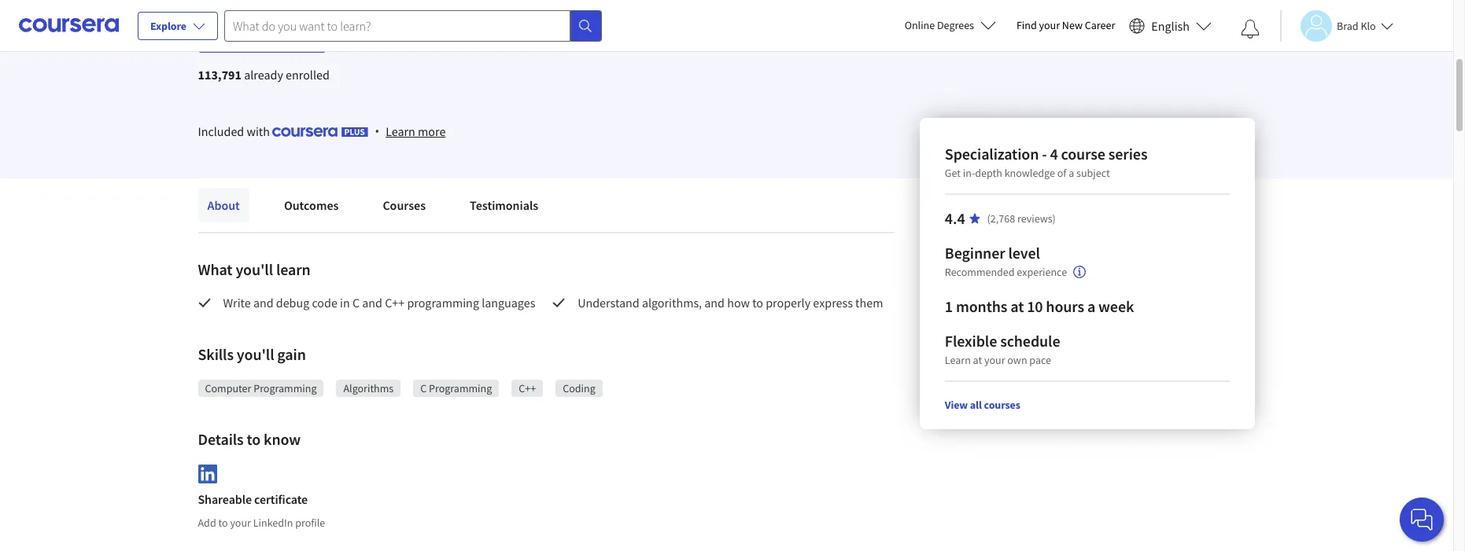 Task type: locate. For each thing, give the bounding box(es) containing it.
courses
[[383, 198, 426, 213]]

1 horizontal spatial for
[[355, 10, 368, 24]]

to inside try for free: enroll to start your 7-day full access free trial financial aid available
[[425, 10, 434, 24]]

you'll for what
[[236, 260, 273, 279]]

how
[[727, 295, 750, 311]]

degrees
[[937, 18, 974, 32]]

and right write
[[253, 295, 274, 311]]

programming
[[254, 382, 317, 396], [429, 382, 492, 396]]

0 vertical spatial c++
[[385, 295, 405, 311]]

a right 'of'
[[1069, 166, 1075, 180]]

outcomes link
[[275, 188, 348, 223]]

course
[[1062, 144, 1106, 164]]

1 horizontal spatial learn
[[945, 353, 971, 368]]

about
[[207, 198, 240, 213]]

online degrees button
[[892, 8, 1009, 43]]

1 vertical spatial c
[[421, 382, 427, 396]]

a inside specialization - 4 course series get in-depth knowledge of a subject
[[1069, 166, 1075, 180]]

all
[[970, 398, 982, 412]]

1 horizontal spatial programming
[[429, 382, 492, 396]]

to right how
[[753, 295, 764, 311]]

and left how
[[705, 295, 725, 311]]

1 programming from the left
[[254, 382, 317, 396]]

understand
[[578, 295, 640, 311]]

coursera plus image
[[273, 128, 369, 137]]

2 horizontal spatial and
[[705, 295, 725, 311]]

hours
[[1046, 297, 1085, 316]]

-
[[1042, 144, 1047, 164]]

your left '7-'
[[460, 10, 480, 24]]

1 vertical spatial c++
[[519, 382, 536, 396]]

know
[[264, 430, 301, 449]]

enroll up the starts
[[223, 13, 256, 28]]

for inside enroll for free starts dec 5
[[258, 13, 274, 28]]

find your new career link
[[1009, 16, 1124, 35]]

free:
[[370, 10, 393, 24]]

1 vertical spatial a
[[1088, 297, 1096, 316]]

programming for computer programming
[[254, 382, 317, 396]]

0 vertical spatial a
[[1069, 166, 1075, 180]]

at down flexible
[[973, 353, 983, 368]]

0 horizontal spatial a
[[1069, 166, 1075, 180]]

a left week
[[1088, 297, 1096, 316]]

outcomes
[[284, 198, 339, 213]]

at
[[1011, 297, 1024, 316], [973, 353, 983, 368]]

1 horizontal spatial c
[[421, 382, 427, 396]]

0 vertical spatial at
[[1011, 297, 1024, 316]]

english button
[[1124, 0, 1219, 51]]

level
[[1009, 243, 1041, 263]]

access
[[528, 10, 557, 24]]

available
[[400, 31, 442, 46]]

schedule
[[1001, 331, 1061, 351]]

2 and from the left
[[362, 295, 383, 311]]

for right try
[[355, 10, 368, 24]]

and right the in
[[362, 295, 383, 311]]

your left own on the bottom right of page
[[985, 353, 1006, 368]]

computer programming
[[205, 382, 317, 396]]

understand algorithms, and how to properly express them
[[578, 295, 884, 311]]

0 horizontal spatial at
[[973, 353, 983, 368]]

c right algorithms
[[421, 382, 427, 396]]

specialization - 4 course series get in-depth knowledge of a subject
[[945, 144, 1148, 180]]

1 vertical spatial at
[[973, 353, 983, 368]]

0 horizontal spatial for
[[258, 13, 274, 28]]

programming
[[407, 295, 479, 311]]

c++ left coding
[[519, 382, 536, 396]]

to left know
[[247, 430, 261, 449]]

chat with us image
[[1410, 508, 1435, 533]]

career
[[1085, 18, 1116, 32]]

in-
[[963, 166, 976, 180]]

details
[[198, 430, 244, 449]]

0 vertical spatial learn
[[386, 124, 416, 139]]

2 programming from the left
[[429, 382, 492, 396]]

1 horizontal spatial and
[[362, 295, 383, 311]]

1 and from the left
[[253, 295, 274, 311]]

enroll up the available
[[395, 10, 422, 24]]

1 vertical spatial you'll
[[237, 345, 274, 364]]

skills
[[198, 345, 234, 364]]

learn down flexible
[[945, 353, 971, 368]]

languages
[[482, 295, 536, 311]]

0 horizontal spatial programming
[[254, 382, 317, 396]]

brad klo
[[1337, 18, 1376, 33]]

starts
[[236, 30, 262, 43]]

to left start on the top of page
[[425, 10, 434, 24]]

enrolled
[[286, 67, 330, 83]]

to
[[425, 10, 434, 24], [753, 295, 764, 311], [247, 430, 261, 449], [218, 516, 228, 530]]

c++ left the programming
[[385, 295, 405, 311]]

flexible schedule learn at your own pace
[[945, 331, 1061, 368]]

0 vertical spatial you'll
[[236, 260, 273, 279]]

write and debug code in c and c++ programming languages
[[223, 295, 536, 311]]

what
[[198, 260, 233, 279]]

your right find
[[1039, 18, 1060, 32]]

coding
[[563, 382, 596, 396]]

testimonials
[[470, 198, 539, 213]]

4
[[1050, 144, 1058, 164]]

1 vertical spatial learn
[[945, 353, 971, 368]]

learn
[[276, 260, 311, 279]]

computer
[[205, 382, 251, 396]]

testimonials link
[[461, 188, 548, 223]]

recommended
[[945, 266, 1015, 280]]

1 horizontal spatial enroll
[[395, 10, 422, 24]]

beginner level
[[945, 243, 1041, 263]]

0 horizontal spatial learn
[[386, 124, 416, 139]]

for
[[355, 10, 368, 24], [258, 13, 274, 28]]

more
[[418, 124, 446, 139]]

0 horizontal spatial c
[[353, 295, 360, 311]]

trial
[[580, 10, 598, 24]]

you'll
[[236, 260, 273, 279], [237, 345, 274, 364]]

for up dec
[[258, 13, 274, 28]]

you'll up write
[[236, 260, 273, 279]]

and
[[253, 295, 274, 311], [362, 295, 383, 311], [705, 295, 725, 311]]

learn right •
[[386, 124, 416, 139]]

at left 10
[[1011, 297, 1024, 316]]

new
[[1063, 18, 1083, 32]]

• learn more
[[375, 123, 446, 140]]

your down the shareable certificate
[[230, 516, 251, 530]]

1 horizontal spatial a
[[1088, 297, 1096, 316]]

them
[[856, 295, 884, 311]]

brad
[[1337, 18, 1359, 33]]

enroll
[[395, 10, 422, 24], [223, 13, 256, 28]]

c++
[[385, 295, 405, 311], [519, 382, 536, 396]]

your
[[460, 10, 480, 24], [1039, 18, 1060, 32], [985, 353, 1006, 368], [230, 516, 251, 530]]

klo
[[1361, 18, 1376, 33]]

113,791 already enrolled
[[198, 67, 330, 83]]

you'll up computer programming on the left bottom of page
[[237, 345, 274, 364]]

None search field
[[224, 10, 602, 41]]

0 horizontal spatial enroll
[[223, 13, 256, 28]]

learn inside flexible schedule learn at your own pace
[[945, 353, 971, 368]]

0 horizontal spatial c++
[[385, 295, 405, 311]]

coursera image
[[19, 13, 119, 38]]

for inside try for free: enroll to start your 7-day full access free trial financial aid available
[[355, 10, 368, 24]]

financial aid available button
[[338, 31, 442, 46]]

0 horizontal spatial and
[[253, 295, 274, 311]]

your inside flexible schedule learn at your own pace
[[985, 353, 1006, 368]]

5
[[282, 30, 288, 43]]

a
[[1069, 166, 1075, 180], [1088, 297, 1096, 316]]

c right the in
[[353, 295, 360, 311]]

learn
[[386, 124, 416, 139], [945, 353, 971, 368]]



Task type: describe. For each thing, give the bounding box(es) containing it.
details to know
[[198, 430, 301, 449]]

view
[[945, 398, 968, 412]]

at inside flexible schedule learn at your own pace
[[973, 353, 983, 368]]

full
[[511, 10, 525, 24]]

depth
[[975, 166, 1003, 180]]

of
[[1058, 166, 1067, 180]]

included
[[198, 124, 244, 139]]

courses
[[984, 398, 1021, 412]]

recommended experience
[[945, 266, 1067, 280]]

start
[[436, 10, 457, 24]]

enroll inside try for free: enroll to start your 7-day full access free trial financial aid available
[[395, 10, 422, 24]]

1 months at 10 hours a week
[[945, 297, 1135, 316]]

7-
[[483, 10, 492, 24]]

1 horizontal spatial at
[[1011, 297, 1024, 316]]

series
[[1109, 144, 1148, 164]]

find
[[1017, 18, 1037, 32]]

explore button
[[138, 12, 218, 40]]

you'll for skills
[[237, 345, 274, 364]]

information about difficulty level pre-requisites. image
[[1074, 266, 1086, 279]]

show notifications image
[[1241, 20, 1260, 39]]

c programming
[[421, 382, 492, 396]]

with
[[247, 124, 270, 139]]

week
[[1099, 297, 1135, 316]]

online
[[905, 18, 935, 32]]

properly
[[766, 295, 811, 311]]

1
[[945, 297, 953, 316]]

included with
[[198, 124, 273, 139]]

courses link
[[373, 188, 435, 223]]

linkedin
[[253, 516, 293, 530]]

online degrees
[[905, 18, 974, 32]]

enroll inside enroll for free starts dec 5
[[223, 13, 256, 28]]

view all courses
[[945, 398, 1021, 412]]

programming for c programming
[[429, 382, 492, 396]]

shareable certificate
[[198, 492, 308, 507]]

code
[[312, 295, 338, 311]]

try
[[338, 10, 353, 24]]

pace
[[1030, 353, 1052, 368]]

get
[[945, 166, 961, 180]]

for for try
[[355, 10, 368, 24]]

specialization
[[945, 144, 1039, 164]]

find your new career
[[1017, 18, 1116, 32]]

free
[[560, 10, 577, 24]]

flexible
[[945, 331, 998, 351]]

explore
[[150, 19, 187, 33]]

shareable
[[198, 492, 252, 507]]

certificate
[[254, 492, 308, 507]]

(2,768 reviews)
[[988, 212, 1056, 226]]

beginner
[[945, 243, 1006, 263]]

brad klo button
[[1281, 10, 1394, 41]]

learn more link
[[386, 122, 446, 141]]

dec
[[264, 30, 280, 43]]

(2,768
[[988, 212, 1016, 226]]

write
[[223, 295, 251, 311]]

learn inside • learn more
[[386, 124, 416, 139]]

add
[[198, 516, 216, 530]]

What do you want to learn? text field
[[224, 10, 571, 41]]

3 and from the left
[[705, 295, 725, 311]]

reviews)
[[1018, 212, 1056, 226]]

your inside try for free: enroll to start your 7-day full access free trial financial aid available
[[460, 10, 480, 24]]

add to your linkedin profile
[[198, 516, 325, 530]]

view all courses link
[[945, 398, 1021, 412]]

own
[[1008, 353, 1028, 368]]

algorithms
[[344, 382, 394, 396]]

months
[[956, 297, 1008, 316]]

knowledge
[[1005, 166, 1056, 180]]

free
[[277, 13, 301, 28]]

for for enroll
[[258, 13, 274, 28]]

in
[[340, 295, 350, 311]]

gain
[[277, 345, 306, 364]]

1 horizontal spatial c++
[[519, 382, 536, 396]]

subject
[[1077, 166, 1110, 180]]

profile
[[295, 516, 325, 530]]

express
[[813, 295, 853, 311]]

your inside find your new career link
[[1039, 18, 1060, 32]]

0 vertical spatial c
[[353, 295, 360, 311]]

financial
[[338, 31, 380, 46]]

to right add
[[218, 516, 228, 530]]

debug
[[276, 295, 310, 311]]

enroll for free starts dec 5
[[223, 13, 301, 43]]

day
[[492, 10, 508, 24]]

experience
[[1017, 266, 1067, 280]]

already
[[244, 67, 283, 83]]

about link
[[198, 188, 249, 223]]

english
[[1152, 18, 1190, 33]]

skills you'll gain
[[198, 345, 306, 364]]

•
[[375, 123, 380, 140]]



Task type: vqa. For each thing, say whether or not it's contained in the screenshot.
the 338
no



